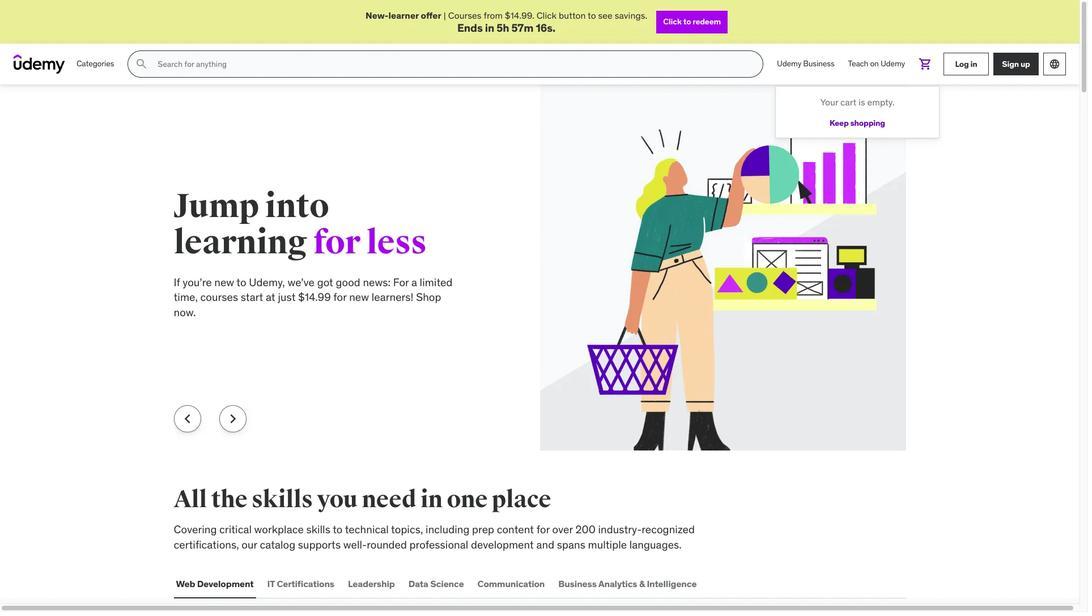 Task type: vqa. For each thing, say whether or not it's contained in the screenshot.
COMMUNICATION button on the bottom
yes



Task type: describe. For each thing, give the bounding box(es) containing it.
a
[[411, 275, 417, 289]]

in inside new-learner offer | courses from $14.99. click button to see savings. ends in 5h 57m 15s .
[[485, 21, 494, 35]]

sign up
[[1002, 59, 1030, 69]]

for inside covering critical workplace skills to technical topics, including prep content for over 200 industry-recognized certifications, our catalog supports well-rounded professional development and spans multiple languages.
[[537, 523, 550, 536]]

categories button
[[70, 51, 121, 78]]

for inside if you're new to udemy, we've got good news: for a limited time, courses start at just $14.99 for new learners! shop now.
[[333, 290, 347, 304]]

empty.
[[868, 96, 895, 108]]

critical
[[219, 523, 252, 536]]

from
[[484, 10, 503, 21]]

$14.99
[[298, 290, 331, 304]]

savings.
[[615, 10, 647, 21]]

web development
[[176, 578, 254, 589]]

keep shopping
[[830, 118, 885, 128]]

skills inside covering critical workplace skills to technical topics, including prep content for over 200 industry-recognized certifications, our catalog supports well-rounded professional development and spans multiple languages.
[[306, 523, 330, 536]]

sign up link
[[994, 53, 1039, 75]]

industry-
[[598, 523, 642, 536]]

new-learner offer | courses from $14.99. click button to see savings. ends in 5h 57m 15s .
[[366, 10, 647, 35]]

udemy business
[[777, 59, 835, 69]]

learning
[[174, 222, 307, 263]]

business inside "button"
[[558, 578, 597, 589]]

|
[[444, 10, 446, 21]]

previous image
[[178, 410, 196, 428]]

news:
[[363, 275, 391, 289]]

log in link
[[944, 53, 989, 75]]

1 horizontal spatial new
[[349, 290, 369, 304]]

your
[[820, 96, 838, 108]]

our
[[242, 538, 257, 551]]

200
[[576, 523, 596, 536]]

analytics
[[598, 578, 637, 589]]

certifications,
[[174, 538, 239, 551]]

shopping cart with 0 items image
[[919, 57, 932, 71]]

jump into learning
[[174, 186, 329, 263]]

web development button
[[174, 570, 256, 598]]

certifications
[[277, 578, 334, 589]]

catalog
[[260, 538, 295, 551]]

leadership button
[[346, 570, 397, 598]]

new-
[[366, 10, 389, 21]]

log
[[955, 59, 969, 69]]

choose a language image
[[1049, 58, 1060, 70]]

teach on udemy
[[848, 59, 905, 69]]

jump
[[174, 186, 259, 227]]

development
[[471, 538, 534, 551]]

for less
[[313, 222, 427, 263]]

teach
[[848, 59, 868, 69]]

now.
[[174, 305, 196, 319]]

offer
[[421, 10, 441, 21]]

0 vertical spatial for
[[313, 222, 360, 263]]

learner
[[389, 10, 419, 21]]

workplace
[[254, 523, 304, 536]]

categories
[[77, 59, 114, 69]]

languages.
[[630, 538, 682, 551]]

shopping
[[850, 118, 885, 128]]

leadership
[[348, 578, 395, 589]]

place
[[492, 485, 551, 514]]

1 udemy from the left
[[777, 59, 802, 69]]

multiple
[[588, 538, 627, 551]]

to inside if you're new to udemy, we've got good news: for a limited time, courses start at just $14.99 for new learners! shop now.
[[237, 275, 246, 289]]

to inside button
[[683, 17, 691, 27]]

your cart is empty.
[[820, 96, 895, 108]]

start
[[241, 290, 263, 304]]

it certifications button
[[265, 570, 337, 598]]

one
[[447, 485, 488, 514]]

in inside log in link
[[971, 59, 977, 69]]

0 vertical spatial skills
[[252, 485, 313, 514]]

data science button
[[406, 570, 466, 598]]

to inside covering critical workplace skills to technical topics, including prep content for over 200 industry-recognized certifications, our catalog supports well-rounded professional development and spans multiple languages.
[[333, 523, 343, 536]]

learners!
[[372, 290, 414, 304]]

including
[[426, 523, 470, 536]]

to inside new-learner offer | courses from $14.99. click button to see savings. ends in 5h 57m 15s .
[[588, 10, 596, 21]]

covering critical workplace skills to technical topics, including prep content for over 200 industry-recognized certifications, our catalog supports well-rounded professional development and spans multiple languages.
[[174, 523, 695, 551]]



Task type: locate. For each thing, give the bounding box(es) containing it.
business
[[803, 59, 835, 69], [558, 578, 597, 589]]

recognized
[[642, 523, 695, 536]]

2 udemy from the left
[[881, 59, 905, 69]]

&
[[639, 578, 645, 589]]

.
[[552, 21, 555, 35]]

content
[[497, 523, 534, 536]]

business left teach
[[803, 59, 835, 69]]

1 vertical spatial for
[[333, 290, 347, 304]]

data
[[409, 578, 428, 589]]

you're
[[183, 275, 212, 289]]

1 vertical spatial skills
[[306, 523, 330, 536]]

new down "good" on the top
[[349, 290, 369, 304]]

new
[[214, 275, 234, 289], [349, 290, 369, 304]]

1 horizontal spatial udemy
[[881, 59, 905, 69]]

ends
[[458, 21, 483, 35]]

to up start
[[237, 275, 246, 289]]

for down "good" on the top
[[333, 290, 347, 304]]

1 horizontal spatial in
[[485, 21, 494, 35]]

next image
[[224, 410, 242, 428]]

supports
[[298, 538, 341, 551]]

0 horizontal spatial in
[[421, 485, 443, 514]]

1 vertical spatial new
[[349, 290, 369, 304]]

up
[[1021, 59, 1030, 69]]

you
[[317, 485, 358, 514]]

covering
[[174, 523, 217, 536]]

spans
[[557, 538, 585, 551]]

skills up workplace
[[252, 485, 313, 514]]

need
[[362, 485, 416, 514]]

click to redeem
[[663, 17, 721, 27]]

2 vertical spatial for
[[537, 523, 550, 536]]

intelligence
[[647, 578, 697, 589]]

teach on udemy link
[[841, 51, 912, 78]]

into
[[265, 186, 329, 227]]

the
[[211, 485, 247, 514]]

in up 'including'
[[421, 485, 443, 514]]

all
[[174, 485, 207, 514]]

all the skills you need in one place
[[174, 485, 551, 514]]

science
[[430, 578, 464, 589]]

keep
[[830, 118, 849, 128]]

0 horizontal spatial new
[[214, 275, 234, 289]]

good
[[336, 275, 360, 289]]

to up supports
[[333, 523, 343, 536]]

click inside new-learner offer | courses from $14.99. click button to see savings. ends in 5h 57m 15s .
[[537, 10, 557, 21]]

0 vertical spatial business
[[803, 59, 835, 69]]

udemy image
[[14, 55, 65, 74]]

0 horizontal spatial udemy
[[777, 59, 802, 69]]

at
[[266, 290, 275, 304]]

1 vertical spatial in
[[971, 59, 977, 69]]

prep
[[472, 523, 494, 536]]

business analytics & intelligence
[[558, 578, 697, 589]]

2 vertical spatial in
[[421, 485, 443, 514]]

business analytics & intelligence button
[[556, 570, 699, 598]]

just
[[278, 290, 296, 304]]

in
[[485, 21, 494, 35], [971, 59, 977, 69], [421, 485, 443, 514]]

see
[[598, 10, 613, 21]]

to left redeem
[[683, 17, 691, 27]]

log in
[[955, 59, 977, 69]]

professional
[[410, 538, 468, 551]]

5h 57m 15s
[[497, 21, 552, 35]]

1 horizontal spatial click
[[663, 17, 682, 27]]

for
[[313, 222, 360, 263], [333, 290, 347, 304], [537, 523, 550, 536]]

time,
[[174, 290, 198, 304]]

click inside button
[[663, 17, 682, 27]]

for up and on the bottom of page
[[537, 523, 550, 536]]

0 horizontal spatial click
[[537, 10, 557, 21]]

development
[[197, 578, 254, 589]]

for up "good" on the top
[[313, 222, 360, 263]]

courses
[[448, 10, 482, 21]]

click
[[537, 10, 557, 21], [663, 17, 682, 27]]

1 vertical spatial business
[[558, 578, 597, 589]]

$14.99.
[[505, 10, 534, 21]]

over
[[552, 523, 573, 536]]

udemy
[[777, 59, 802, 69], [881, 59, 905, 69]]

in right log
[[971, 59, 977, 69]]

well-
[[343, 538, 367, 551]]

if
[[174, 275, 180, 289]]

new up 'courses' on the left of page
[[214, 275, 234, 289]]

limited
[[420, 275, 453, 289]]

web
[[176, 578, 195, 589]]

it
[[267, 578, 275, 589]]

and
[[536, 538, 554, 551]]

0 vertical spatial new
[[214, 275, 234, 289]]

skills
[[252, 485, 313, 514], [306, 523, 330, 536]]

in down from
[[485, 21, 494, 35]]

click to redeem button
[[657, 11, 728, 33]]

to
[[588, 10, 596, 21], [683, 17, 691, 27], [237, 275, 246, 289], [333, 523, 343, 536]]

submit search image
[[135, 57, 149, 71]]

Search for anything text field
[[155, 55, 749, 74]]

is
[[859, 96, 865, 108]]

0 horizontal spatial business
[[558, 578, 597, 589]]

redeem
[[693, 17, 721, 27]]

sign
[[1002, 59, 1019, 69]]

button
[[559, 10, 586, 21]]

it certifications
[[267, 578, 334, 589]]

to left see
[[588, 10, 596, 21]]

cart
[[841, 96, 857, 108]]

click left redeem
[[663, 17, 682, 27]]

on
[[870, 59, 879, 69]]

udemy business link
[[770, 51, 841, 78]]

skills up supports
[[306, 523, 330, 536]]

2 horizontal spatial in
[[971, 59, 977, 69]]

business down spans at the right of page
[[558, 578, 597, 589]]

udemy,
[[249, 275, 285, 289]]

keep shopping link
[[830, 118, 885, 128]]

click up .
[[537, 10, 557, 21]]

topics,
[[391, 523, 423, 536]]

courses
[[200, 290, 238, 304]]

we've
[[288, 275, 315, 289]]

1 horizontal spatial business
[[803, 59, 835, 69]]

technical
[[345, 523, 389, 536]]

0 vertical spatial in
[[485, 21, 494, 35]]

if you're new to udemy, we've got good news: for a limited time, courses start at just $14.99 for new learners! shop now.
[[174, 275, 453, 319]]

rounded
[[367, 538, 407, 551]]



